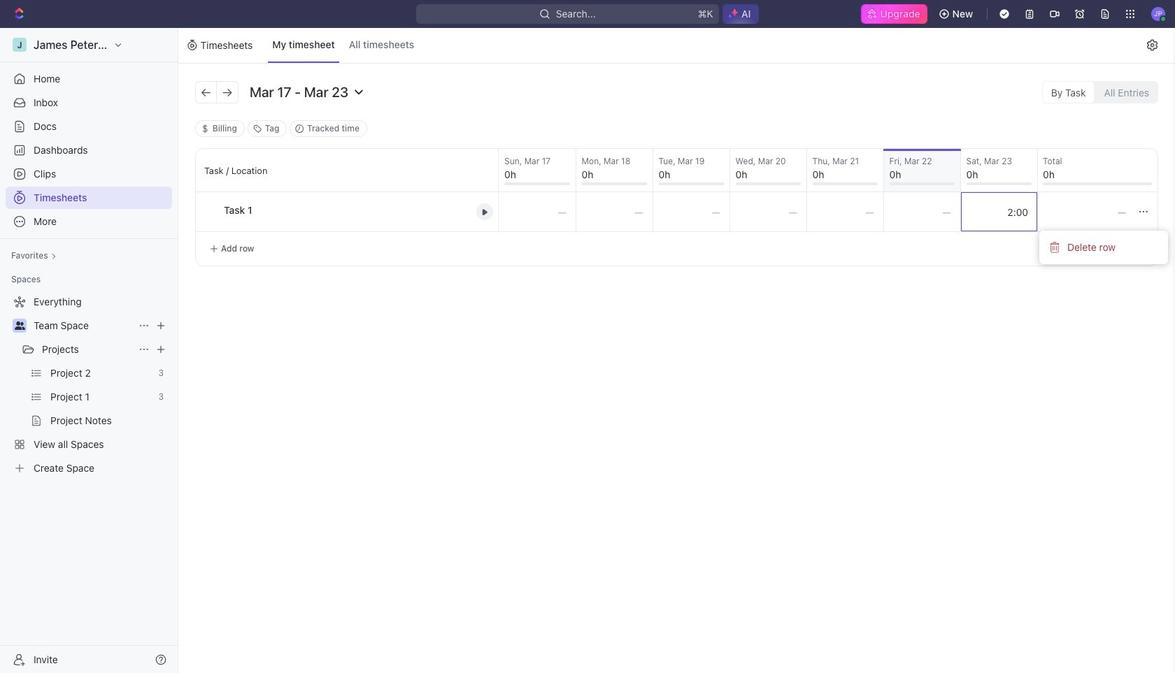 Task type: locate. For each thing, give the bounding box(es) containing it.
1 — text field from the left
[[499, 192, 575, 232]]

6 — text field from the left
[[884, 192, 960, 232]]

— text field
[[499, 192, 575, 232], [576, 192, 652, 232], [653, 192, 729, 232], [730, 192, 806, 232], [807, 192, 883, 232], [884, 192, 960, 232], [961, 192, 1037, 232], [1037, 192, 1135, 232]]

2 — text field from the left
[[576, 192, 652, 232]]

tree inside sidebar navigation
[[6, 291, 172, 480]]

7 — text field from the left
[[961, 192, 1037, 232]]

tree
[[6, 291, 172, 480]]

4 — text field from the left
[[730, 192, 806, 232]]

3 — text field from the left
[[653, 192, 729, 232]]



Task type: vqa. For each thing, say whether or not it's contained in the screenshot.
My Settings 'link'
no



Task type: describe. For each thing, give the bounding box(es) containing it.
user group image
[[14, 322, 25, 330]]

8 — text field from the left
[[1037, 192, 1135, 232]]

sidebar navigation
[[0, 28, 178, 674]]

5 — text field from the left
[[807, 192, 883, 232]]



